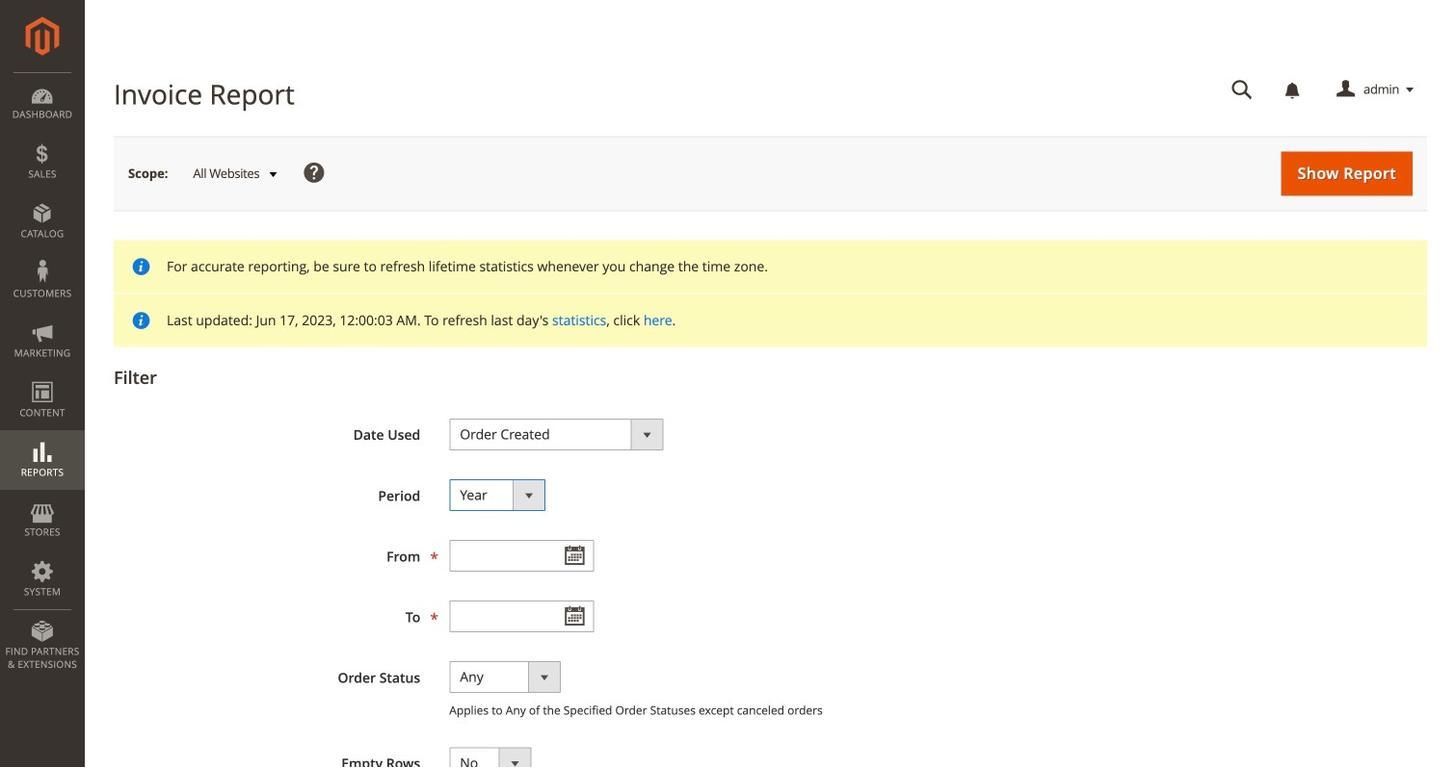Task type: locate. For each thing, give the bounding box(es) containing it.
magento admin panel image
[[26, 16, 59, 56]]

menu bar
[[0, 72, 85, 681]]

None text field
[[1218, 73, 1266, 107], [449, 541, 594, 572], [449, 601, 594, 633], [1218, 73, 1266, 107], [449, 541, 594, 572], [449, 601, 594, 633]]



